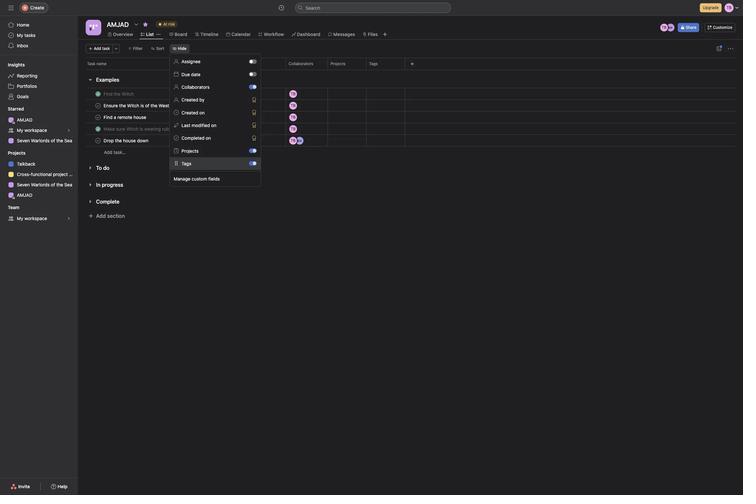 Task type: vqa. For each thing, say whether or not it's contained in the screenshot.
second The Workspace from the bottom
yes



Task type: locate. For each thing, give the bounding box(es) containing it.
my down team
[[17, 216, 23, 222]]

projects up talkback
[[8, 150, 25, 156]]

completed checkbox for ensure the witch is of the west text box
[[94, 102, 102, 110]]

completed image inside "find a remote house" cell
[[94, 114, 102, 121]]

tags for find a remote house cell
[[366, 111, 405, 123]]

warlords down cross-functional project plan link
[[31, 182, 50, 188]]

completed image up 'to'
[[94, 137, 102, 145]]

task
[[87, 61, 95, 66]]

the inside "starred" element
[[56, 138, 63, 144]]

2 vertical spatial completed image
[[94, 114, 102, 121]]

3 switch from the top
[[249, 85, 257, 89]]

amjad inside projects element
[[17, 193, 32, 198]]

seven for amjad
[[17, 138, 30, 144]]

seven warlords of the sea inside projects element
[[17, 182, 72, 188]]

2 vertical spatial completed checkbox
[[94, 137, 102, 145]]

row
[[78, 58, 743, 70], [86, 70, 736, 70], [78, 88, 743, 101], [78, 99, 743, 112], [78, 111, 743, 124], [78, 123, 743, 136], [78, 134, 743, 147]]

2 warlords from the top
[[31, 182, 50, 188]]

1 vertical spatial completed image
[[94, 102, 102, 110]]

1 vertical spatial amjad link
[[4, 190, 74, 201]]

2 completed image from the top
[[94, 102, 102, 110]]

0 vertical spatial collaborators
[[289, 61, 313, 66]]

completed checkbox inside find the witch cell
[[94, 90, 102, 98]]

to do button
[[96, 162, 109, 174]]

do
[[103, 165, 109, 171]]

3 my from the top
[[17, 216, 23, 222]]

examples
[[96, 77, 119, 83]]

talkback
[[17, 161, 35, 167]]

0 vertical spatial amjad
[[17, 117, 32, 123]]

2 horizontal spatial on
[[211, 123, 217, 128]]

1 my workspace link from the top
[[4, 125, 74, 136]]

dashboard link
[[292, 31, 320, 38]]

my left the tasks
[[17, 32, 23, 38]]

amjad link down goals "link"
[[4, 115, 74, 125]]

0 vertical spatial warlords
[[31, 138, 50, 144]]

completed checkbox for "find a remote house" 'text field'
[[94, 114, 102, 121]]

add inside row
[[104, 150, 112, 155]]

seven inside "starred" element
[[17, 138, 30, 144]]

hide sidebar image
[[8, 5, 14, 10]]

Find a remote house text field
[[102, 114, 148, 121]]

overview link
[[108, 31, 133, 38]]

calendar link
[[226, 31, 251, 38]]

0 vertical spatial completed image
[[94, 90, 102, 98]]

starred button
[[0, 106, 24, 112]]

0 vertical spatial of
[[51, 138, 55, 144]]

1 my from the top
[[17, 32, 23, 38]]

date
[[191, 72, 201, 77]]

my workspace link down team
[[4, 214, 74, 224]]

Completed checkbox
[[94, 90, 102, 98], [94, 114, 102, 121], [94, 137, 102, 145]]

1 vertical spatial my
[[17, 128, 23, 133]]

amjad inside "starred" element
[[17, 117, 32, 123]]

seven warlords of the sea inside "starred" element
[[17, 138, 72, 144]]

created down created by
[[182, 110, 198, 115]]

due date
[[182, 72, 201, 77]]

seven warlords of the sea up talkback link
[[17, 138, 72, 144]]

1 vertical spatial amjad
[[17, 193, 32, 198]]

1 completed image from the top
[[94, 125, 102, 133]]

my workspace link
[[4, 125, 74, 136], [4, 214, 74, 224]]

1 horizontal spatial show options image
[[319, 62, 323, 66]]

2 my workspace from the top
[[17, 216, 47, 222]]

my inside global element
[[17, 32, 23, 38]]

workspace
[[24, 128, 47, 133], [24, 216, 47, 222]]

1 vertical spatial add
[[104, 150, 112, 155]]

0 horizontal spatial tags
[[182, 161, 191, 167]]

4 switch from the top
[[249, 149, 257, 153]]

board link
[[169, 31, 187, 38]]

1 vertical spatial workspace
[[24, 216, 47, 222]]

on
[[199, 110, 205, 115], [211, 123, 217, 128], [206, 136, 211, 141]]

completed checkbox inside ensure the witch is of the west cell
[[94, 102, 102, 110]]

1 workspace from the top
[[24, 128, 47, 133]]

projects element
[[0, 147, 78, 202]]

my workspace down starred
[[17, 128, 47, 133]]

add for add section
[[96, 213, 106, 219]]

0 horizontal spatial collaborators
[[182, 84, 210, 90]]

1 of from the top
[[51, 138, 55, 144]]

collaborators down date in the top left of the page
[[182, 84, 210, 90]]

the for talkback
[[56, 182, 63, 188]]

expand task list for this section image left complete button at the left of the page
[[88, 199, 93, 205]]

1 vertical spatial created
[[182, 110, 198, 115]]

created left by
[[182, 97, 198, 103]]

1 horizontal spatial projects
[[182, 148, 199, 154]]

my for see details, my workspace icon
[[17, 128, 23, 133]]

on for created on
[[199, 110, 205, 115]]

show options image down dashboard
[[319, 62, 323, 66]]

dashboard
[[297, 32, 320, 37]]

projects
[[331, 61, 346, 66], [182, 148, 199, 154], [8, 150, 25, 156]]

warlords
[[31, 138, 50, 144], [31, 182, 50, 188]]

of down cross-functional project plan
[[51, 182, 55, 188]]

0 vertical spatial my
[[17, 32, 23, 38]]

2 expand task list for this section image from the top
[[88, 199, 93, 205]]

warlords for talkback
[[31, 182, 50, 188]]

warlords inside "starred" element
[[31, 138, 50, 144]]

2 switch from the top
[[249, 72, 257, 77]]

of inside projects element
[[51, 182, 55, 188]]

1 created from the top
[[182, 97, 198, 103]]

amjad down starred
[[17, 117, 32, 123]]

complete button
[[96, 196, 120, 208]]

sea inside projects element
[[64, 182, 72, 188]]

0 vertical spatial expand task list for this section image
[[88, 183, 93, 188]]

upgrade button
[[700, 3, 722, 12]]

on right modified
[[211, 123, 217, 128]]

1 seven warlords of the sea from the top
[[17, 138, 72, 144]]

0 vertical spatial completed checkbox
[[94, 102, 102, 110]]

completed image for find the witch text box
[[94, 90, 102, 98]]

0 vertical spatial the
[[56, 138, 63, 144]]

tags
[[369, 61, 378, 66], [182, 161, 191, 167]]

warlords up talkback link
[[31, 138, 50, 144]]

completed checkbox down examples 'button'
[[94, 90, 102, 98]]

add section button
[[86, 210, 127, 222]]

projects down messages link
[[331, 61, 346, 66]]

1 switch from the top
[[249, 59, 257, 64]]

1 vertical spatial tags
[[182, 161, 191, 167]]

my down starred
[[17, 128, 23, 133]]

1 amjad from the top
[[17, 117, 32, 123]]

seven warlords of the sea down cross-functional project plan
[[17, 182, 72, 188]]

save options image
[[717, 46, 722, 51]]

add
[[94, 46, 101, 51], [104, 150, 112, 155], [96, 213, 106, 219]]

add task button
[[86, 44, 113, 53]]

completed checkbox up 'to'
[[94, 137, 102, 145]]

1 the from the top
[[56, 138, 63, 144]]

seven warlords of the sea for talkback
[[17, 182, 72, 188]]

row containing task name
[[78, 58, 743, 70]]

seven inside projects element
[[17, 182, 30, 188]]

the down the project
[[56, 182, 63, 188]]

2 completed checkbox from the top
[[94, 114, 102, 121]]

1 vertical spatial show options image
[[319, 62, 323, 66]]

global element
[[0, 16, 78, 55]]

on down by
[[199, 110, 205, 115]]

2 completed image from the top
[[94, 137, 102, 145]]

collapse task list for this section image
[[88, 77, 93, 82]]

0 vertical spatial on
[[199, 110, 205, 115]]

create
[[30, 5, 44, 10]]

linked projects for find a remote house cell
[[328, 111, 367, 123]]

1 vertical spatial collaborators
[[182, 84, 210, 90]]

expand task list for this section image left in
[[88, 183, 93, 188]]

2 vertical spatial on
[[206, 136, 211, 141]]

1 vertical spatial completed image
[[94, 137, 102, 145]]

1 vertical spatial seven
[[17, 182, 30, 188]]

seven up projects dropdown button
[[17, 138, 30, 144]]

0 vertical spatial seven warlords of the sea
[[17, 138, 72, 144]]

on down modified
[[206, 136, 211, 141]]

1 vertical spatial of
[[51, 182, 55, 188]]

2 seven from the top
[[17, 182, 30, 188]]

add left task…
[[104, 150, 112, 155]]

3 completed image from the top
[[94, 114, 102, 121]]

seven warlords of the sea link for talkback
[[4, 180, 74, 190]]

my workspace down team
[[17, 216, 47, 222]]

2 workspace from the top
[[24, 216, 47, 222]]

goals
[[17, 94, 29, 99]]

add field image
[[411, 62, 414, 66]]

add section
[[96, 213, 125, 219]]

completed image inside make sure witch is wearing ruby shoes cell
[[94, 125, 102, 133]]

2 my workspace link from the top
[[4, 214, 74, 224]]

1 seven warlords of the sea link from the top
[[4, 136, 74, 146]]

1 vertical spatial completed checkbox
[[94, 114, 102, 121]]

add left section
[[96, 213, 106, 219]]

team
[[8, 205, 19, 210]]

seven warlords of the sea
[[17, 138, 72, 144], [17, 182, 72, 188]]

switch
[[249, 59, 257, 64], [249, 72, 257, 77], [249, 85, 257, 89], [249, 149, 257, 153], [249, 161, 257, 166]]

completed
[[182, 136, 205, 141]]

1 vertical spatial seven warlords of the sea
[[17, 182, 72, 188]]

find the witch cell
[[78, 88, 286, 100]]

1 horizontal spatial collaborators
[[289, 61, 313, 66]]

1 vertical spatial my workspace link
[[4, 214, 74, 224]]

examples button
[[96, 74, 119, 86]]

2 seven warlords of the sea from the top
[[17, 182, 72, 188]]

2 sea from the top
[[64, 182, 72, 188]]

of
[[51, 138, 55, 144], [51, 182, 55, 188]]

1 horizontal spatial on
[[206, 136, 211, 141]]

remove from starred image
[[143, 22, 148, 27]]

seven warlords of the sea link up talkback link
[[4, 136, 74, 146]]

completed checkbox down examples 'button'
[[94, 102, 102, 110]]

1 sea from the top
[[64, 138, 72, 144]]

Ensure the Witch is of the West text field
[[102, 102, 171, 109]]

1 vertical spatial expand task list for this section image
[[88, 199, 93, 205]]

amjad link up the teams element at the top of the page
[[4, 190, 74, 201]]

0 vertical spatial amjad link
[[4, 115, 74, 125]]

0 vertical spatial my workspace link
[[4, 125, 74, 136]]

linked projects for make sure witch is wearing ruby shoes cell
[[328, 123, 367, 135]]

my workspace
[[17, 128, 47, 133], [17, 216, 47, 222]]

completed on
[[182, 136, 211, 141]]

1 seven from the top
[[17, 138, 30, 144]]

0 vertical spatial seven
[[17, 138, 30, 144]]

1 vertical spatial warlords
[[31, 182, 50, 188]]

inbox
[[17, 43, 28, 48]]

hide button
[[170, 44, 190, 53]]

1 vertical spatial sea
[[64, 182, 72, 188]]

None text field
[[105, 19, 131, 30]]

completed image inside drop the house down cell
[[94, 137, 102, 145]]

tab actions image
[[156, 32, 160, 36]]

completed image inside ensure the witch is of the west cell
[[94, 102, 102, 110]]

completed checkbox right see details, my workspace icon
[[94, 125, 102, 133]]

of inside "starred" element
[[51, 138, 55, 144]]

my workspace link inside "starred" element
[[4, 125, 74, 136]]

collaborators down dashboard link
[[289, 61, 313, 66]]

completed image
[[94, 125, 102, 133], [94, 137, 102, 145]]

3 completed checkbox from the top
[[94, 137, 102, 145]]

1 vertical spatial on
[[211, 123, 217, 128]]

0 vertical spatial tags
[[369, 61, 378, 66]]

completed image for ensure the witch is of the west text box
[[94, 102, 102, 110]]

starred element
[[0, 103, 78, 147]]

help
[[58, 485, 68, 490]]

0 vertical spatial workspace
[[24, 128, 47, 133]]

Search tasks, projects, and more text field
[[295, 3, 451, 13]]

my tasks
[[17, 32, 36, 38]]

add task…
[[104, 150, 126, 155]]

0 vertical spatial created
[[182, 97, 198, 103]]

0 horizontal spatial projects
[[8, 150, 25, 156]]

my workspace link for see details, my workspace icon
[[4, 125, 74, 136]]

workspace inside the teams element
[[24, 216, 47, 222]]

tags up the manage
[[182, 161, 191, 167]]

2 seven warlords of the sea link from the top
[[4, 180, 74, 190]]

custom
[[192, 176, 207, 182]]

linked projects for ensure the witch is of the west cell
[[328, 100, 367, 112]]

2 my from the top
[[17, 128, 23, 133]]

2 of from the top
[[51, 182, 55, 188]]

0 vertical spatial seven warlords of the sea link
[[4, 136, 74, 146]]

1 vertical spatial my workspace
[[17, 216, 47, 222]]

expand task list for this section image for in progress
[[88, 183, 93, 188]]

the inside projects element
[[56, 182, 63, 188]]

sea for amjad
[[64, 138, 72, 144]]

0 horizontal spatial show options image
[[134, 22, 139, 27]]

name
[[97, 61, 107, 66]]

completed checkbox inside make sure witch is wearing ruby shoes cell
[[94, 125, 102, 133]]

2 completed checkbox from the top
[[94, 125, 102, 133]]

completed image
[[94, 90, 102, 98], [94, 102, 102, 110], [94, 114, 102, 121]]

2 created from the top
[[182, 110, 198, 115]]

amjad
[[17, 117, 32, 123], [17, 193, 32, 198]]

list link
[[141, 31, 154, 38]]

1 vertical spatial completed checkbox
[[94, 125, 102, 133]]

completed image right see details, my workspace icon
[[94, 125, 102, 133]]

0 horizontal spatial on
[[199, 110, 205, 115]]

Completed checkbox
[[94, 102, 102, 110], [94, 125, 102, 133]]

my inside the teams element
[[17, 216, 23, 222]]

workspace inside "starred" element
[[24, 128, 47, 133]]

warlords inside projects element
[[31, 182, 50, 188]]

modified
[[192, 123, 210, 128]]

completed image for make sure witch is wearing ruby shoes text field
[[94, 125, 102, 133]]

completed checkbox inside "find a remote house" cell
[[94, 114, 102, 121]]

board image
[[90, 24, 97, 32]]

seven warlords of the sea for amjad
[[17, 138, 72, 144]]

goals link
[[4, 92, 74, 102]]

the up talkback link
[[56, 138, 63, 144]]

starred
[[8, 106, 24, 112]]

tags down "files" link
[[369, 61, 378, 66]]

sea down plan
[[64, 182, 72, 188]]

sea
[[64, 138, 72, 144], [64, 182, 72, 188]]

show options image left the "remove from starred" image
[[134, 22, 139, 27]]

2 the from the top
[[56, 182, 63, 188]]

1 vertical spatial the
[[56, 182, 63, 188]]

2 vertical spatial my
[[17, 216, 23, 222]]

5 switch from the top
[[249, 161, 257, 166]]

amjad up team
[[17, 193, 32, 198]]

1 horizontal spatial tags
[[369, 61, 378, 66]]

sea down see details, my workspace icon
[[64, 138, 72, 144]]

seven down cross-
[[17, 182, 30, 188]]

show options image
[[134, 22, 139, 27], [319, 62, 323, 66]]

reporting
[[17, 73, 37, 79]]

filter
[[133, 46, 143, 51]]

projects down drop the house down cell
[[182, 148, 199, 154]]

my inside "starred" element
[[17, 128, 23, 133]]

1 expand task list for this section image from the top
[[88, 183, 93, 188]]

share
[[686, 25, 697, 30]]

completed image inside find the witch cell
[[94, 90, 102, 98]]

1 my workspace from the top
[[17, 128, 47, 133]]

2 amjad from the top
[[17, 193, 32, 198]]

menu
[[170, 54, 261, 187]]

1 completed image from the top
[[94, 90, 102, 98]]

0 vertical spatial add
[[94, 46, 101, 51]]

my workspace inside "starred" element
[[17, 128, 47, 133]]

sea inside "starred" element
[[64, 138, 72, 144]]

my workspace inside the teams element
[[17, 216, 47, 222]]

1 completed checkbox from the top
[[94, 90, 102, 98]]

section
[[107, 213, 125, 219]]

seven warlords of the sea link down the "functional"
[[4, 180, 74, 190]]

completed checkbox inside drop the house down cell
[[94, 137, 102, 145]]

fields
[[208, 176, 220, 182]]

my workspace link down starred
[[4, 125, 74, 136]]

completed checkbox left "find a remote house" 'text field'
[[94, 114, 102, 121]]

created
[[182, 97, 198, 103], [182, 110, 198, 115]]

insights element
[[0, 59, 78, 103]]

created for created by
[[182, 97, 198, 103]]

switch inside tags 'checkbox item'
[[249, 161, 257, 166]]

0 vertical spatial completed image
[[94, 125, 102, 133]]

1 vertical spatial seven warlords of the sea link
[[4, 180, 74, 190]]

home
[[17, 22, 29, 28]]

1 completed checkbox from the top
[[94, 102, 102, 110]]

my workspace for see details, my workspace icon
[[17, 128, 47, 133]]

expand task list for this section image
[[88, 183, 93, 188], [88, 199, 93, 205]]

of up talkback link
[[51, 138, 55, 144]]

seven warlords of the sea link
[[4, 136, 74, 146], [4, 180, 74, 190]]

1 warlords from the top
[[31, 138, 50, 144]]

0 vertical spatial completed checkbox
[[94, 90, 102, 98]]

0 vertical spatial my workspace
[[17, 128, 47, 133]]

tags inside tags 'checkbox item'
[[182, 161, 191, 167]]

my workspace link inside the teams element
[[4, 214, 74, 224]]

0 vertical spatial sea
[[64, 138, 72, 144]]

linked projects for find the witch cell
[[328, 88, 367, 100]]

seven
[[17, 138, 30, 144], [17, 182, 30, 188]]

2 horizontal spatial projects
[[331, 61, 346, 66]]

add left task at top left
[[94, 46, 101, 51]]

2 vertical spatial add
[[96, 213, 106, 219]]



Task type: describe. For each thing, give the bounding box(es) containing it.
Drop the house down text field
[[102, 138, 150, 144]]

add tab image
[[383, 32, 388, 37]]

switch for projects
[[249, 149, 257, 153]]

completed checkbox for drop the house down text field
[[94, 137, 102, 145]]

collaborators inside menu
[[182, 84, 210, 90]]

Make sure Witch is wearing ruby shoes text field
[[102, 126, 187, 132]]

seven for talkback
[[17, 182, 30, 188]]

workflow link
[[259, 31, 284, 38]]

menu containing assignee
[[170, 54, 261, 187]]

created on
[[182, 110, 205, 115]]

to
[[96, 165, 102, 171]]

add task
[[94, 46, 110, 51]]

timeline
[[200, 32, 219, 37]]

workspace for see details, my workspace icon
[[24, 128, 47, 133]]

projects inside "row"
[[331, 61, 346, 66]]

manage
[[174, 176, 190, 182]]

workflow
[[264, 32, 284, 37]]

due
[[182, 72, 190, 77]]

show options image inside "row"
[[319, 62, 323, 66]]

header examples tree grid
[[78, 88, 743, 159]]

portfolios
[[17, 83, 37, 89]]

created for created on
[[182, 110, 198, 115]]

my for see details, my workspace image
[[17, 216, 23, 222]]

insights button
[[0, 62, 25, 68]]

tags for find the witch cell
[[366, 88, 405, 100]]

projects button
[[0, 150, 25, 157]]

ex
[[669, 25, 673, 30]]

to do
[[96, 165, 109, 171]]

switch for due date
[[249, 72, 257, 77]]

timeline link
[[195, 31, 219, 38]]

sort button
[[148, 44, 167, 53]]

workspace for see details, my workspace image
[[24, 216, 47, 222]]

switch for assignee
[[249, 59, 257, 64]]

at
[[163, 22, 167, 27]]

invite
[[18, 485, 30, 490]]

task…
[[114, 150, 126, 155]]

history image
[[279, 5, 284, 10]]

completed checkbox for make sure witch is wearing ruby shoes text field
[[94, 125, 102, 133]]

add task… row
[[78, 146, 743, 159]]

see details, my workspace image
[[67, 217, 71, 221]]

switch for collaborators
[[249, 85, 257, 89]]

list
[[146, 32, 154, 37]]

tags checkbox item
[[170, 157, 261, 170]]

task name
[[87, 61, 107, 66]]

teams element
[[0, 202, 78, 225]]

at risk
[[163, 22, 175, 27]]

by
[[199, 97, 205, 103]]

collaborators inside "row"
[[289, 61, 313, 66]]

Find the Witch text field
[[102, 91, 136, 97]]

manage custom fields
[[174, 176, 220, 182]]

more actions image
[[114, 47, 118, 51]]

projects inside menu
[[182, 148, 199, 154]]

ensure the witch is of the west cell
[[78, 100, 286, 112]]

tags for make sure witch is wearing ruby shoes cell
[[366, 123, 405, 135]]

hide
[[178, 46, 187, 51]]

tags inside "row"
[[369, 61, 378, 66]]

sort
[[156, 46, 164, 51]]

functional
[[31, 172, 52, 177]]

assignee
[[182, 59, 201, 64]]

share button
[[678, 23, 700, 32]]

create button
[[19, 3, 48, 13]]

board
[[175, 32, 187, 37]]

home link
[[4, 20, 74, 30]]

seven warlords of the sea link for amjad
[[4, 136, 74, 146]]

see details, my workspace image
[[67, 129, 71, 133]]

created by
[[182, 97, 205, 103]]

my workspace link for see details, my workspace image
[[4, 214, 74, 224]]

files
[[368, 32, 378, 37]]

progress
[[102, 182, 123, 188]]

find a remote house cell
[[78, 111, 286, 123]]

cross-functional project plan
[[17, 172, 78, 177]]

cross-
[[17, 172, 31, 177]]

1 amjad link from the top
[[4, 115, 74, 125]]

completed image for "find a remote house" 'text field'
[[94, 114, 102, 121]]

projects inside projects dropdown button
[[8, 150, 25, 156]]

in
[[96, 182, 101, 188]]

team button
[[0, 205, 19, 211]]

expand task list for this section image for complete
[[88, 199, 93, 205]]

drop the house down cell
[[78, 135, 286, 147]]

my workspace for see details, my workspace image
[[17, 216, 47, 222]]

tags for drop the house down cell
[[366, 135, 405, 147]]

plan
[[69, 172, 78, 177]]

on for completed on
[[206, 136, 211, 141]]

0 vertical spatial show options image
[[134, 22, 139, 27]]

in progress button
[[96, 179, 123, 191]]

tb
[[662, 25, 667, 30]]

last modified on
[[182, 123, 217, 128]]

files link
[[363, 31, 378, 38]]

expand task list for this section image
[[88, 166, 93, 171]]

cross-functional project plan link
[[4, 170, 78, 180]]

switch for tags
[[249, 161, 257, 166]]

customize button
[[705, 23, 736, 32]]

tasks
[[24, 32, 36, 38]]

completed checkbox for find the witch text box
[[94, 90, 102, 98]]

completed image for drop the house down text field
[[94, 137, 102, 145]]

upgrade
[[703, 5, 719, 10]]

sea for talkback
[[64, 182, 72, 188]]

invite button
[[6, 482, 34, 493]]

reporting link
[[4, 71, 74, 81]]

tags for ensure the witch is of the west cell
[[366, 100, 405, 112]]

the for amjad
[[56, 138, 63, 144]]

of for talkback
[[51, 182, 55, 188]]

overview
[[113, 32, 133, 37]]

insights
[[8, 62, 25, 68]]

add for add task…
[[104, 150, 112, 155]]

in progress
[[96, 182, 123, 188]]

add task… button
[[104, 149, 126, 156]]

last
[[182, 123, 190, 128]]

messages
[[333, 32, 355, 37]]

complete
[[96, 199, 120, 205]]

customize
[[713, 25, 733, 30]]

at risk button
[[153, 20, 180, 29]]

calendar
[[232, 32, 251, 37]]

make sure witch is wearing ruby shoes cell
[[78, 123, 286, 135]]

add for add task
[[94, 46, 101, 51]]

of for amjad
[[51, 138, 55, 144]]

warlords for amjad
[[31, 138, 50, 144]]

portfolios link
[[4, 81, 74, 92]]

talkback link
[[4, 159, 74, 170]]

more actions image
[[729, 46, 734, 51]]

add a task to this section image
[[113, 166, 118, 171]]

amjad for 2nd amjad link from the top of the page
[[17, 193, 32, 198]]

2 amjad link from the top
[[4, 190, 74, 201]]

task
[[102, 46, 110, 51]]

inbox link
[[4, 41, 74, 51]]

messages link
[[328, 31, 355, 38]]

help button
[[47, 482, 72, 493]]

amjad for 2nd amjad link from the bottom
[[17, 117, 32, 123]]

project
[[53, 172, 68, 177]]



